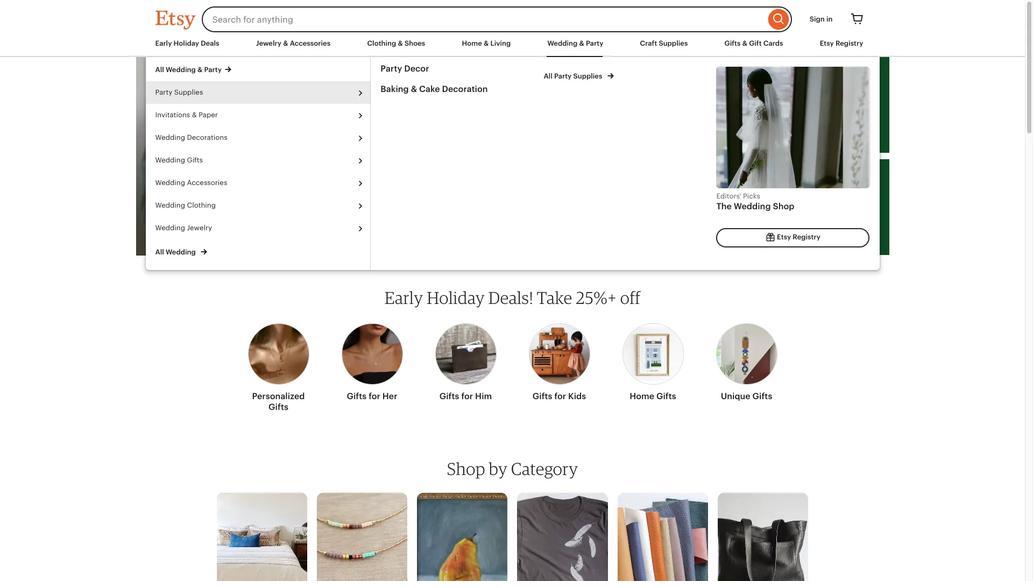 Task type: vqa. For each thing, say whether or not it's contained in the screenshot.
maxi wool coat in rust brown, women coat, double breasted coat, winter coat, retro coat, warm coat | Linennaive image
no



Task type: describe. For each thing, give the bounding box(es) containing it.
clothing image
[[518, 493, 608, 582]]

all for all wedding
[[155, 248, 164, 256]]

jewelry image
[[317, 493, 408, 582]]

early for early holiday deals! take 25%+ off
[[385, 288, 423, 308]]

holiday for deals
[[174, 39, 199, 47]]

holiday for deals!
[[427, 288, 485, 308]]

gifts & gift cards menu item
[[725, 39, 784, 47]]

art & collectibles image
[[417, 493, 508, 582]]

early for early holiday deals
[[155, 39, 172, 47]]

up to
[[762, 202, 797, 217]]

gifts inside gifts for him link
[[440, 391, 460, 402]]

cards
[[764, 39, 784, 47]]

& for clothing & shoes
[[398, 39, 403, 47]]

none search field inside 'sign in' "banner"
[[202, 6, 792, 32]]

clothing inside "link"
[[367, 39, 396, 47]]

wedding gifts
[[155, 156, 203, 164]]

personalized gifts
[[762, 182, 868, 196]]

gifts inside gifts & gift cards link
[[725, 39, 741, 47]]

clothing & shoes menu item
[[367, 39, 426, 47]]

home & living menu item
[[462, 39, 511, 47]]

the
[[717, 202, 732, 212]]

1 vertical spatial etsy registry link
[[717, 228, 870, 248]]

wedding & party menu item
[[548, 39, 604, 47]]

for inside brighten spirits for under $20!
[[854, 79, 871, 94]]

gifts for her
[[347, 391, 398, 402]]

craft supplies link
[[641, 39, 688, 48]]

& for baking & cake decoration
[[411, 84, 417, 94]]

& for jewelry & accessories
[[283, 39, 288, 47]]

wedding clothing menu item
[[146, 194, 371, 217]]

etsy inside etsy registry button
[[778, 234, 792, 242]]

all party supplies
[[544, 72, 604, 80]]

shop by category
[[447, 459, 579, 479]]

take
[[537, 288, 573, 308]]

to
[[781, 202, 793, 217]]

shop inside editors' picks the wedding shop
[[773, 202, 795, 212]]

early holiday deals! take 25%+ off
[[385, 288, 641, 308]]

& inside "link"
[[198, 66, 203, 74]]

gifts for him link
[[435, 317, 497, 407]]

editors' picks the wedding shop
[[717, 192, 795, 212]]

wedding decorations menu item
[[146, 127, 371, 149]]

in
[[827, 15, 833, 23]]

25%+
[[576, 288, 617, 308]]

accessories inside menu item
[[187, 179, 227, 187]]

cake
[[419, 84, 440, 94]]

baking & cake decoration
[[381, 84, 488, 94]]

under $20!
[[759, 97, 844, 115]]

by
[[489, 459, 508, 479]]

gifts & gift cards link
[[725, 39, 784, 48]]

gifts inside wedding gifts menu item
[[187, 156, 203, 164]]

wedding for clothing
[[155, 201, 185, 209]]

clothing inside menu item
[[187, 201, 216, 209]]

up
[[762, 202, 778, 217]]

unique gifts link
[[716, 317, 778, 407]]

wedding jewelry
[[155, 224, 212, 232]]

craft
[[641, 39, 658, 47]]

wedding accessories
[[155, 179, 227, 187]]

home for home & living
[[462, 39, 482, 47]]

wedding for gifts
[[155, 156, 185, 164]]

gift
[[750, 39, 762, 47]]

all for all wedding & party
[[155, 66, 164, 74]]

gifts
[[842, 182, 868, 196]]

craft supplies
[[641, 39, 688, 47]]

picks
[[744, 192, 761, 200]]

decor
[[404, 64, 429, 74]]

jewelry & accessories menu item
[[256, 39, 331, 47]]

all wedding link
[[146, 240, 371, 264]]

wedding for &
[[548, 39, 578, 47]]

her
[[383, 391, 398, 402]]

a festive scene featuring a candle shown with a holiday message and colorfully illustrated trees on its label. image
[[591, 57, 740, 153]]

shoes
[[405, 39, 426, 47]]

1 vertical spatial supplies
[[574, 72, 603, 80]]

early holiday deals link
[[155, 39, 219, 48]]

unique
[[721, 391, 751, 402]]

party decor
[[381, 64, 429, 74]]

gifts for kids
[[533, 391, 586, 402]]

gifts for him
[[440, 391, 492, 402]]

& for wedding & party
[[580, 39, 585, 47]]



Task type: locate. For each thing, give the bounding box(es) containing it.
registry down up to
[[793, 234, 821, 242]]

home gifts
[[630, 391, 677, 402]]

1 vertical spatial shop
[[447, 459, 486, 479]]

craft supplies menu item
[[641, 39, 688, 47]]

0 vertical spatial accessories
[[290, 39, 331, 47]]

invitations & paper menu item
[[146, 104, 371, 127]]

personalized for gifts
[[762, 182, 838, 196]]

1 horizontal spatial early
[[385, 288, 423, 308]]

gifts inside personalized gifts
[[269, 402, 289, 412]]

party decor link
[[381, 64, 544, 74]]

0 horizontal spatial registry
[[793, 234, 821, 242]]

bags & purses image
[[718, 493, 809, 582]]

clothing
[[367, 39, 396, 47], [187, 201, 216, 209]]

party inside "link"
[[204, 66, 222, 74]]

1 vertical spatial etsy registry
[[776, 234, 821, 242]]

supplies right craft
[[659, 39, 688, 47]]

& inside menu item
[[192, 111, 197, 119]]

0 vertical spatial holiday
[[174, 39, 199, 47]]

party down the wedding & party link
[[555, 72, 572, 80]]

sign in button
[[802, 10, 841, 29]]

wedding for decorations
[[155, 134, 185, 142]]

all inside all party supplies link
[[544, 72, 553, 80]]

supplies for craft supplies
[[659, 39, 688, 47]]

home for home gifts
[[630, 391, 655, 402]]

category
[[511, 459, 579, 479]]

wedding
[[548, 39, 578, 47], [166, 66, 196, 74], [155, 134, 185, 142], [155, 156, 185, 164], [155, 179, 185, 187], [155, 201, 185, 209], [734, 202, 771, 212], [155, 224, 185, 232], [166, 248, 196, 256]]

all wedding & party
[[155, 66, 222, 74]]

0 vertical spatial etsy registry link
[[820, 39, 864, 48]]

shop up etsy registry button
[[773, 202, 795, 212]]

wedding inside wedding jewelry menu item
[[155, 224, 185, 232]]

all down wedding jewelry
[[155, 248, 164, 256]]

shop left the by at the left of the page
[[447, 459, 486, 479]]

wedding up all party supplies
[[548, 39, 578, 47]]

a collection of multi-colored dog leashes with rose gold latches, which can be customized with a pet name. image
[[591, 159, 740, 255]]

editors'
[[717, 192, 742, 200]]

2 vertical spatial supplies
[[174, 88, 203, 96]]

a personalized ornament commemorating a child's first holiday featuring ornate lettering and subtle patterns. image
[[136, 57, 360, 256]]

brighten spirits for under $20!
[[759, 79, 871, 115]]

jewelry
[[256, 39, 282, 47], [187, 224, 212, 232]]

wedding & party
[[548, 39, 604, 47]]

registry
[[836, 39, 864, 47], [793, 234, 821, 242]]

& down deals
[[198, 66, 203, 74]]

supplies inside menu item
[[174, 88, 203, 96]]

0 horizontal spatial accessories
[[187, 179, 227, 187]]

for for gifts for him
[[462, 391, 473, 402]]

&
[[283, 39, 288, 47], [398, 39, 403, 47], [484, 39, 489, 47], [580, 39, 585, 47], [743, 39, 748, 47], [198, 66, 203, 74], [411, 84, 417, 94], [192, 111, 197, 119]]

0 horizontal spatial holiday
[[174, 39, 199, 47]]

all up 'party supplies' on the left top of page
[[155, 66, 164, 74]]

for left her
[[369, 391, 381, 402]]

& up all party supplies
[[580, 39, 585, 47]]

deals!
[[489, 288, 534, 308]]

clothing down wedding accessories
[[187, 201, 216, 209]]

menu containing all wedding & party
[[146, 60, 371, 264]]

wedding gifts menu item
[[146, 149, 371, 172]]

& inside "link"
[[398, 39, 403, 47]]

sign in banner
[[136, 0, 890, 39]]

etsy registry down to
[[776, 234, 821, 242]]

1 horizontal spatial clothing
[[367, 39, 396, 47]]

etsy down the "in" on the right
[[820, 39, 834, 47]]

wedding up 'party supplies' on the left top of page
[[166, 66, 196, 74]]

home & living image
[[217, 493, 307, 582]]

1 vertical spatial jewelry
[[187, 224, 212, 232]]

1 vertical spatial home
[[630, 391, 655, 402]]

unique gifts
[[721, 391, 773, 402]]

menu bar
[[155, 39, 870, 57]]

& left gift
[[743, 39, 748, 47]]

0 vertical spatial clothing
[[367, 39, 396, 47]]

0 vertical spatial etsy registry
[[820, 39, 864, 47]]

etsy
[[820, 39, 834, 47], [778, 234, 792, 242]]

all wedding & party link
[[155, 60, 371, 75]]

brighten
[[759, 79, 811, 94]]

sign
[[810, 15, 825, 23]]

home & living
[[462, 39, 511, 47]]

spirits
[[814, 79, 851, 94]]

all party supplies link
[[544, 64, 707, 81]]

party
[[586, 39, 604, 47], [381, 64, 402, 74], [204, 66, 222, 74], [555, 72, 572, 80], [155, 88, 172, 96]]

gifts
[[725, 39, 741, 47], [187, 156, 203, 164], [347, 391, 367, 402], [440, 391, 460, 402], [533, 391, 553, 402], [657, 391, 677, 402], [753, 391, 773, 402], [269, 402, 289, 412]]

0 horizontal spatial personalized
[[252, 391, 305, 402]]

wedding for jewelry
[[155, 224, 185, 232]]

all wedding
[[155, 248, 198, 256]]

& left living
[[484, 39, 489, 47]]

0 vertical spatial supplies
[[659, 39, 688, 47]]

wedding for accessories
[[155, 179, 185, 187]]

personalized for gifts
[[252, 391, 305, 402]]

jewelry inside menu item
[[187, 224, 212, 232]]

wedding up wedding jewelry
[[155, 201, 185, 209]]

gifts & gift cards
[[725, 39, 784, 47]]

decoration
[[442, 84, 488, 94]]

party supplies
[[155, 88, 203, 96]]

supplies
[[659, 39, 688, 47], [574, 72, 603, 80], [174, 88, 203, 96]]

0 horizontal spatial clothing
[[187, 201, 216, 209]]

menu
[[146, 60, 371, 264]]

gifts inside gifts for her link
[[347, 391, 367, 402]]

personalized
[[762, 182, 838, 196], [252, 391, 305, 402]]

paper
[[199, 111, 218, 119]]

for left him
[[462, 391, 473, 402]]

registry down sign in button at the right of the page
[[836, 39, 864, 47]]

0 horizontal spatial supplies
[[174, 88, 203, 96]]

clothing & shoes link
[[367, 39, 426, 48]]

2 horizontal spatial supplies
[[659, 39, 688, 47]]

etsy registry down the "in" on the right
[[820, 39, 864, 47]]

wedding inside wedding gifts menu item
[[155, 156, 185, 164]]

all inside all wedding link
[[155, 248, 164, 256]]

0 vertical spatial jewelry
[[256, 39, 282, 47]]

party inside 'link'
[[381, 64, 402, 74]]

menu bar containing early holiday deals
[[155, 39, 870, 57]]

gifts for her link
[[342, 317, 403, 407]]

all inside the "all wedding & party" "link"
[[155, 66, 164, 74]]

personalized gifts
[[252, 391, 305, 412]]

baking & cake decoration link
[[381, 84, 544, 95]]

0 vertical spatial personalized
[[762, 182, 838, 196]]

supplies for party supplies
[[174, 88, 203, 96]]

& left paper
[[192, 111, 197, 119]]

wedding inside wedding accessories menu item
[[155, 179, 185, 187]]

wedding down wedding gifts
[[155, 179, 185, 187]]

1 vertical spatial holiday
[[427, 288, 485, 308]]

etsy registry link down the "in" on the right
[[820, 39, 864, 48]]

0 horizontal spatial early
[[155, 39, 172, 47]]

supplies down all wedding & party
[[174, 88, 203, 96]]

home gifts link
[[623, 317, 684, 407]]

holiday
[[174, 39, 199, 47], [427, 288, 485, 308]]

wedding inside editors' picks the wedding shop
[[734, 202, 771, 212]]

for for gifts for kids
[[555, 391, 567, 402]]

1 horizontal spatial shop
[[773, 202, 795, 212]]

shop
[[773, 202, 795, 212], [447, 459, 486, 479]]

jewelry up the "all wedding & party" "link"
[[256, 39, 282, 47]]

party supplies menu item
[[146, 81, 371, 104]]

0 vertical spatial etsy
[[820, 39, 834, 47]]

1 horizontal spatial home
[[630, 391, 655, 402]]

etsy registry link down to
[[717, 228, 870, 248]]

gifts inside gifts for kids link
[[533, 391, 553, 402]]

1 horizontal spatial registry
[[836, 39, 864, 47]]

early
[[155, 39, 172, 47], [385, 288, 423, 308]]

party up all party supplies
[[586, 39, 604, 47]]

deals
[[201, 39, 219, 47]]

1 vertical spatial early
[[385, 288, 423, 308]]

party down deals
[[204, 66, 222, 74]]

& for gifts & gift cards
[[743, 39, 748, 47]]

wedding decorations
[[155, 134, 228, 142]]

wedding down picks
[[734, 202, 771, 212]]

0 horizontal spatial etsy
[[778, 234, 792, 242]]

clothing & shoes
[[367, 39, 426, 47]]

& left cake
[[411, 84, 417, 94]]

wedding jewelry menu item
[[146, 217, 371, 240]]

etsy registry inside button
[[776, 234, 821, 242]]

party up 'invitations'
[[155, 88, 172, 96]]

accessories
[[290, 39, 331, 47], [187, 179, 227, 187]]

1 horizontal spatial jewelry
[[256, 39, 282, 47]]

home & living link
[[462, 39, 511, 48]]

wedding inside wedding clothing menu item
[[155, 201, 185, 209]]

etsy down to
[[778, 234, 792, 242]]

1 vertical spatial personalized
[[252, 391, 305, 402]]

1 vertical spatial registry
[[793, 234, 821, 242]]

all for all party supplies
[[544, 72, 553, 80]]

1 horizontal spatial accessories
[[290, 39, 331, 47]]

decorations
[[187, 134, 228, 142]]

& left shoes
[[398, 39, 403, 47]]

accessories up the "all wedding & party" "link"
[[290, 39, 331, 47]]

wedding up wedding accessories
[[155, 156, 185, 164]]

etsy registry
[[820, 39, 864, 47], [776, 234, 821, 242]]

invitations & paper
[[155, 111, 218, 119]]

accessories up wedding clothing
[[187, 179, 227, 187]]

wedding inside the "all wedding & party" "link"
[[166, 66, 196, 74]]

registry inside button
[[793, 234, 821, 242]]

party inside menu item
[[155, 88, 172, 96]]

jewelry down wedding clothing
[[187, 224, 212, 232]]

kids
[[569, 391, 586, 402]]

& up the "all wedding & party" "link"
[[283, 39, 288, 47]]

him
[[475, 391, 492, 402]]

None search field
[[202, 6, 792, 32]]

1 horizontal spatial personalized
[[762, 182, 838, 196]]

1 vertical spatial etsy
[[778, 234, 792, 242]]

0 vertical spatial shop
[[773, 202, 795, 212]]

for
[[854, 79, 871, 94], [369, 391, 381, 402], [462, 391, 473, 402], [555, 391, 567, 402]]

0 vertical spatial home
[[462, 39, 482, 47]]

jewelry & accessories link
[[256, 39, 331, 48]]

wedding & party link
[[548, 39, 604, 48]]

gifts for kids link
[[529, 317, 590, 407]]

wedding inside wedding decorations menu item
[[155, 134, 185, 142]]

jewelry & accessories
[[256, 39, 331, 47]]

for right spirits
[[854, 79, 871, 94]]

off
[[621, 288, 641, 308]]

1 vertical spatial accessories
[[187, 179, 227, 187]]

for left kids
[[555, 391, 567, 402]]

craft supplies & tools image
[[618, 493, 709, 582]]

sign in
[[810, 15, 833, 23]]

gifts inside unique gifts link
[[753, 391, 773, 402]]

wedding accessories menu item
[[146, 172, 371, 194]]

1 horizontal spatial holiday
[[427, 288, 485, 308]]

1 horizontal spatial etsy
[[820, 39, 834, 47]]

living
[[491, 39, 511, 47]]

supplies down the wedding & party link
[[574, 72, 603, 80]]

all
[[155, 66, 164, 74], [544, 72, 553, 80], [155, 248, 164, 256]]

clothing left shoes
[[367, 39, 396, 47]]

& for home & living
[[484, 39, 489, 47]]

invitations
[[155, 111, 190, 119]]

wedding clothing
[[155, 201, 216, 209]]

0 horizontal spatial jewelry
[[187, 224, 212, 232]]

wedding down 'invitations'
[[155, 134, 185, 142]]

1 horizontal spatial supplies
[[574, 72, 603, 80]]

0 horizontal spatial home
[[462, 39, 482, 47]]

1 vertical spatial clothing
[[187, 201, 216, 209]]

baking
[[381, 84, 409, 94]]

personalized gifts link
[[248, 317, 309, 417]]

all down the wedding & party link
[[544, 72, 553, 80]]

& for invitations & paper
[[192, 111, 197, 119]]

0 horizontal spatial shop
[[447, 459, 486, 479]]

Search for anything text field
[[202, 6, 766, 32]]

wedding up the all wedding
[[155, 224, 185, 232]]

for for gifts for her
[[369, 391, 381, 402]]

early holiday deals
[[155, 39, 219, 47]]

0 vertical spatial early
[[155, 39, 172, 47]]

wedding inside all wedding link
[[166, 248, 196, 256]]

party up the baking
[[381, 64, 402, 74]]

gifts inside home gifts link
[[657, 391, 677, 402]]

0 vertical spatial registry
[[836, 39, 864, 47]]

wedding down wedding jewelry
[[166, 248, 196, 256]]

etsy registry button
[[717, 228, 870, 248]]

etsy registry link
[[820, 39, 864, 48], [717, 228, 870, 248]]



